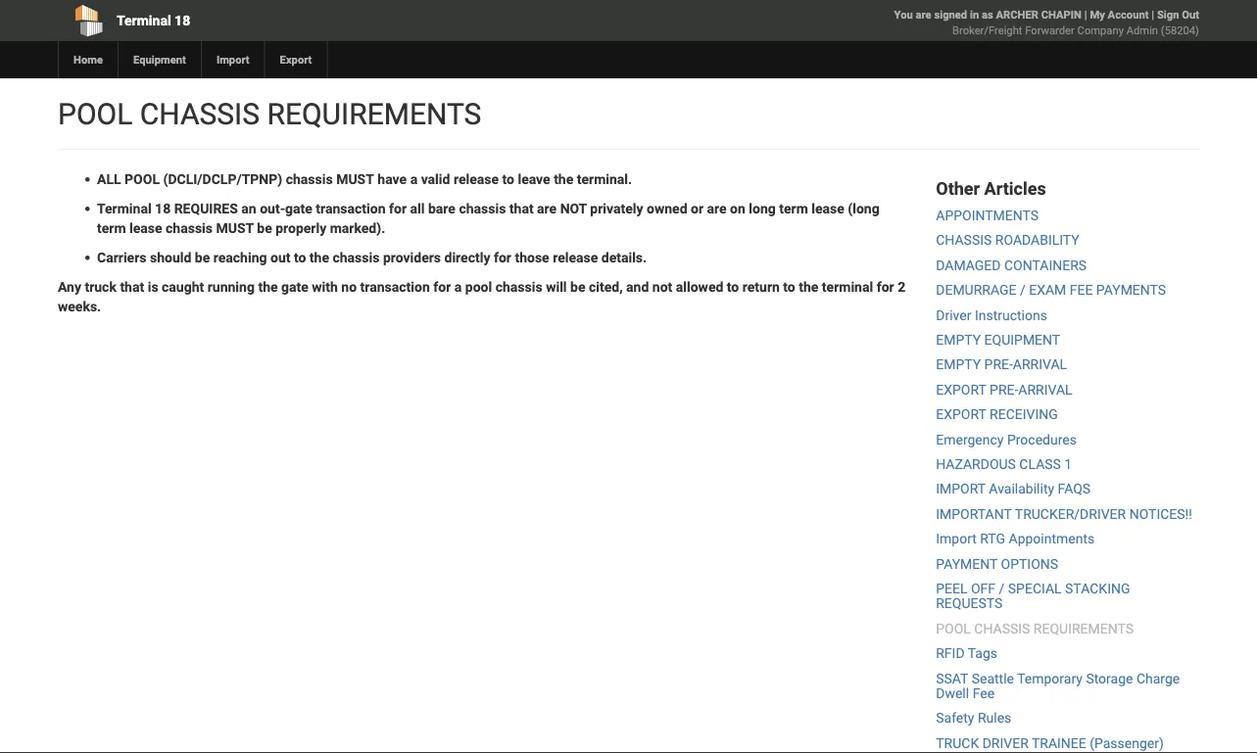 Task type: vqa. For each thing, say whether or not it's contained in the screenshot.
"That"
yes



Task type: describe. For each thing, give the bounding box(es) containing it.
2 empty from the top
[[936, 357, 981, 373]]

rtg
[[980, 531, 1005, 547]]

providers
[[383, 249, 441, 266]]

receiving
[[990, 407, 1058, 423]]

rules
[[978, 710, 1011, 727]]

seattle
[[972, 671, 1014, 687]]

or
[[691, 200, 704, 217]]

caught
[[162, 279, 204, 295]]

all
[[410, 200, 425, 217]]

articles
[[984, 178, 1046, 199]]

(long
[[848, 200, 880, 217]]

you are signed in as archer chapin | my account | sign out broker/freight forwarder company admin (58204)
[[894, 8, 1199, 37]]

export pre-arrival link
[[936, 382, 1072, 398]]

broker/freight
[[952, 24, 1022, 37]]

reaching
[[213, 249, 267, 266]]

empty pre-arrival link
[[936, 357, 1067, 373]]

the down out
[[258, 279, 278, 295]]

marked).
[[330, 220, 385, 236]]

privately
[[590, 200, 643, 217]]

1 vertical spatial arrival
[[1018, 382, 1072, 398]]

be inside terminal 18 requires an out-gate transaction for all bare chassis that are not privately owned or are on long term lease (long term lease chassis must be properly marked).
[[257, 220, 272, 236]]

transaction inside terminal 18 requires an out-gate transaction for all bare chassis that are not privately owned or are on long term lease (long term lease chassis must be properly marked).
[[316, 200, 386, 217]]

0 horizontal spatial term
[[97, 220, 126, 236]]

to right return
[[783, 279, 795, 295]]

truck
[[85, 279, 116, 295]]

storage
[[1086, 671, 1133, 687]]

0 vertical spatial chassis
[[140, 97, 260, 131]]

return
[[742, 279, 780, 295]]

my
[[1090, 8, 1105, 21]]

instructions
[[975, 307, 1047, 323]]

2 vertical spatial chassis
[[974, 621, 1030, 637]]

0 vertical spatial arrival
[[1013, 357, 1067, 373]]

emergency procedures link
[[936, 431, 1077, 448]]

out-
[[260, 200, 285, 217]]

empty equipment link
[[936, 332, 1060, 348]]

0 vertical spatial lease
[[812, 200, 844, 217]]

appointments
[[936, 208, 1039, 224]]

directly
[[444, 249, 490, 266]]

the right leave
[[554, 171, 573, 187]]

payment options link
[[936, 556, 1058, 572]]

and
[[626, 279, 649, 295]]

1 export from the top
[[936, 382, 986, 398]]

rfid tags link
[[936, 646, 997, 662]]

sign out link
[[1157, 8, 1199, 21]]

account
[[1108, 8, 1149, 21]]

leave
[[518, 171, 550, 187]]

driver
[[936, 307, 971, 323]]

0 horizontal spatial import
[[216, 53, 249, 66]]

truck driver trainee (passenger) request link
[[936, 735, 1164, 753]]

company
[[1077, 24, 1124, 37]]

all pool (dcli/dclp/tpnp) chassis must have a valid release to leave the terminal.
[[97, 171, 632, 187]]

tags
[[968, 646, 997, 662]]

chassis down requires
[[166, 220, 213, 236]]

that inside terminal 18 requires an out-gate transaction for all bare chassis that are not privately owned or are on long term lease (long term lease chassis must be properly marked).
[[509, 200, 534, 217]]

0 vertical spatial /
[[1020, 282, 1026, 298]]

will
[[546, 279, 567, 295]]

transaction inside any truck that is caught running the gate with no transaction for a pool chassis will be cited, and not allowed to return to the terminal for 2 weeks.
[[360, 279, 430, 295]]

availability
[[989, 481, 1054, 497]]

weeks.
[[58, 298, 101, 315]]

demurrage / exam fee payments link
[[936, 282, 1166, 298]]

1 vertical spatial pre-
[[990, 382, 1018, 398]]

out
[[270, 249, 290, 266]]

important
[[936, 506, 1012, 522]]

owned
[[647, 200, 687, 217]]

to left leave
[[502, 171, 514, 187]]

properly
[[276, 220, 326, 236]]

18 for terminal 18
[[174, 12, 190, 28]]

carriers should be reaching out to the chassis providers directly for those release details.
[[97, 249, 647, 266]]

are inside you are signed in as archer chapin | my account | sign out broker/freight forwarder company admin (58204)
[[916, 8, 931, 21]]

the left terminal
[[799, 279, 818, 295]]

(passenger)
[[1090, 735, 1164, 752]]

trainee
[[1032, 735, 1086, 752]]

should
[[150, 249, 191, 266]]

out
[[1182, 8, 1199, 21]]

equipment
[[984, 332, 1060, 348]]

appointments link
[[936, 208, 1039, 224]]

demurrage
[[936, 282, 1016, 298]]

terminal 18 requires an out-gate transaction for all bare chassis that are not privately owned or are on long term lease (long term lease chassis must be properly marked).
[[97, 200, 880, 236]]

hazardous class 1 link
[[936, 456, 1072, 473]]

0 vertical spatial a
[[410, 171, 418, 187]]

1 vertical spatial pool
[[124, 171, 160, 187]]

for left pool
[[433, 279, 451, 295]]

chapin
[[1041, 8, 1082, 21]]

exam
[[1029, 282, 1066, 298]]

0 vertical spatial pool
[[58, 97, 133, 131]]

any truck that is caught running the gate with no transaction for a pool chassis will be cited, and not allowed to return to the terminal for 2 weeks.
[[58, 279, 906, 315]]

import rtg appointments link
[[936, 531, 1095, 547]]

export
[[280, 53, 312, 66]]

stacking
[[1065, 581, 1130, 597]]

fee
[[973, 686, 995, 702]]

those
[[515, 249, 549, 266]]

fee
[[1070, 282, 1093, 298]]

admin
[[1126, 24, 1158, 37]]

long
[[749, 200, 776, 217]]

1 vertical spatial release
[[553, 249, 598, 266]]

payment
[[936, 556, 997, 572]]

1 horizontal spatial term
[[779, 200, 808, 217]]

chassis must have
[[286, 171, 407, 187]]

1 vertical spatial /
[[999, 581, 1005, 597]]

equipment
[[133, 53, 186, 66]]

not
[[652, 279, 672, 295]]

for left those
[[494, 249, 511, 266]]

damaged
[[936, 257, 1001, 273]]

my account link
[[1090, 8, 1149, 21]]

1 horizontal spatial are
[[707, 200, 727, 217]]

rfid
[[936, 646, 965, 662]]

class
[[1019, 456, 1061, 473]]

sign
[[1157, 8, 1179, 21]]



Task type: locate. For each thing, give the bounding box(es) containing it.
you
[[894, 8, 913, 21]]

1 vertical spatial 18
[[155, 200, 171, 217]]

import availability faqs link
[[936, 481, 1091, 497]]

gate up properly
[[285, 200, 312, 217]]

1 vertical spatial export
[[936, 407, 986, 423]]

a inside any truck that is caught running the gate with no transaction for a pool chassis will be cited, and not allowed to return to the terminal for 2 weeks.
[[454, 279, 462, 295]]

forwarder
[[1025, 24, 1075, 37]]

the up with
[[309, 249, 329, 266]]

chassis down the marked).
[[333, 249, 380, 266]]

procedures
[[1007, 431, 1077, 448]]

terminal inside terminal 18 requires an out-gate transaction for all bare chassis that are not privately owned or are on long term lease (long term lease chassis must be properly marked).
[[97, 200, 151, 217]]

chassis
[[459, 200, 506, 217], [166, 220, 213, 236], [333, 249, 380, 266], [495, 279, 542, 295]]

0 horizontal spatial a
[[410, 171, 418, 187]]

terminal 18 link
[[58, 0, 516, 41]]

cited,
[[589, 279, 623, 295]]

are left not
[[537, 200, 557, 217]]

0 horizontal spatial release
[[454, 171, 499, 187]]

transaction down providers
[[360, 279, 430, 295]]

release right valid at the left top of page
[[454, 171, 499, 187]]

home
[[73, 53, 103, 66]]

the
[[554, 171, 573, 187], [309, 249, 329, 266], [258, 279, 278, 295], [799, 279, 818, 295]]

1 vertical spatial that
[[120, 279, 144, 295]]

import left export link
[[216, 53, 249, 66]]

are right the or
[[707, 200, 727, 217]]

lease left the (long on the top of page
[[812, 200, 844, 217]]

pool down home
[[58, 97, 133, 131]]

1 vertical spatial chassis
[[936, 232, 992, 249]]

term right long
[[779, 200, 808, 217]]

2 export from the top
[[936, 407, 986, 423]]

peel off / special stacking requests link
[[936, 581, 1130, 612]]

2 horizontal spatial be
[[570, 279, 585, 295]]

details.
[[601, 249, 647, 266]]

that inside any truck that is caught running the gate with no transaction for a pool chassis will be cited, and not allowed to return to the terminal for 2 weeks.
[[120, 279, 144, 295]]

charge
[[1136, 671, 1180, 687]]

on
[[730, 200, 745, 217]]

for left 2
[[877, 279, 894, 295]]

pre-
[[984, 357, 1013, 373], [990, 382, 1018, 398]]

0 horizontal spatial are
[[537, 200, 557, 217]]

export link
[[264, 41, 327, 78]]

0 horizontal spatial be
[[195, 249, 210, 266]]

peel
[[936, 581, 968, 597]]

valid
[[421, 171, 450, 187]]

18
[[174, 12, 190, 28], [155, 200, 171, 217]]

export up emergency
[[936, 407, 986, 423]]

driver
[[982, 735, 1029, 752]]

terminal.
[[577, 171, 632, 187]]

0 vertical spatial release
[[454, 171, 499, 187]]

to
[[502, 171, 514, 187], [294, 249, 306, 266], [727, 279, 739, 295], [783, 279, 795, 295]]

signed
[[934, 8, 967, 21]]

chassis down those
[[495, 279, 542, 295]]

roadability
[[995, 232, 1079, 249]]

terminal down all
[[97, 200, 151, 217]]

gate left with
[[281, 279, 308, 295]]

other articles appointments chassis roadability damaged containers demurrage / exam fee payments driver instructions empty equipment empty pre-arrival export pre-arrival export receiving emergency procedures hazardous class 1 import availability faqs important trucker/driver notices!! import rtg appointments payment options peel off / special stacking requests pool chassis requirements rfid tags ssat seattle temporary storage charge dwell fee safety rules truck driver trainee (passenger) request
[[936, 178, 1192, 753]]

temporary
[[1017, 671, 1083, 687]]

no
[[341, 279, 357, 295]]

terminal up equipment link on the top of page
[[117, 12, 171, 28]]

lease
[[812, 200, 844, 217], [129, 220, 162, 236]]

requirements up all pool (dcli/dclp/tpnp) chassis must have a valid release to leave the terminal.
[[267, 97, 481, 131]]

1 vertical spatial be
[[195, 249, 210, 266]]

be down out-
[[257, 220, 272, 236]]

chassis roadability link
[[936, 232, 1079, 249]]

chassis down import link
[[140, 97, 260, 131]]

18 left requires
[[155, 200, 171, 217]]

/ right off
[[999, 581, 1005, 597]]

1 horizontal spatial a
[[454, 279, 462, 295]]

1 vertical spatial a
[[454, 279, 462, 295]]

1 | from the left
[[1084, 8, 1087, 21]]

1 vertical spatial lease
[[129, 220, 162, 236]]

1 vertical spatial transaction
[[360, 279, 430, 295]]

2 vertical spatial be
[[570, 279, 585, 295]]

requires
[[174, 200, 238, 217]]

pool
[[465, 279, 492, 295]]

18 inside terminal 18 requires an out-gate transaction for all bare chassis that are not privately owned or are on long term lease (long term lease chassis must be properly marked).
[[155, 200, 171, 217]]

arrival down equipment
[[1013, 357, 1067, 373]]

1 horizontal spatial release
[[553, 249, 598, 266]]

1 horizontal spatial be
[[257, 220, 272, 236]]

term up carriers
[[97, 220, 126, 236]]

0 vertical spatial export
[[936, 382, 986, 398]]

import inside other articles appointments chassis roadability damaged containers demurrage / exam fee payments driver instructions empty equipment empty pre-arrival export pre-arrival export receiving emergency procedures hazardous class 1 import availability faqs important trucker/driver notices!! import rtg appointments payment options peel off / special stacking requests pool chassis requirements rfid tags ssat seattle temporary storage charge dwell fee safety rules truck driver trainee (passenger) request
[[936, 531, 977, 547]]

options
[[1001, 556, 1058, 572]]

0 horizontal spatial |
[[1084, 8, 1087, 21]]

requirements inside other articles appointments chassis roadability damaged containers demurrage / exam fee payments driver instructions empty equipment empty pre-arrival export pre-arrival export receiving emergency procedures hazardous class 1 import availability faqs important trucker/driver notices!! import rtg appointments payment options peel off / special stacking requests pool chassis requirements rfid tags ssat seattle temporary storage charge dwell fee safety rules truck driver trainee (passenger) request
[[1034, 621, 1134, 637]]

release
[[454, 171, 499, 187], [553, 249, 598, 266]]

chassis up damaged
[[936, 232, 992, 249]]

other
[[936, 178, 980, 199]]

not
[[560, 200, 587, 217]]

empty down driver
[[936, 332, 981, 348]]

1 horizontal spatial requirements
[[1034, 621, 1134, 637]]

notices!!
[[1129, 506, 1192, 522]]

export receiving link
[[936, 407, 1058, 423]]

0 horizontal spatial 18
[[155, 200, 171, 217]]

be
[[257, 220, 272, 236], [195, 249, 210, 266], [570, 279, 585, 295]]

arrival
[[1013, 357, 1067, 373], [1018, 382, 1072, 398]]

terminal for terminal 18 requires an out-gate transaction for all bare chassis that are not privately owned or are on long term lease (long term lease chassis must be properly marked).
[[97, 200, 151, 217]]

2
[[898, 279, 906, 295]]

requests
[[936, 596, 1003, 612]]

empty down the empty equipment link at the right of page
[[936, 357, 981, 373]]

in
[[970, 8, 979, 21]]

2 | from the left
[[1152, 8, 1154, 21]]

arrival up receiving
[[1018, 382, 1072, 398]]

0 horizontal spatial requirements
[[267, 97, 481, 131]]

chassis up tags at the bottom
[[974, 621, 1030, 637]]

| left sign
[[1152, 8, 1154, 21]]

1 vertical spatial term
[[97, 220, 126, 236]]

1 horizontal spatial 18
[[174, 12, 190, 28]]

0 vertical spatial term
[[779, 200, 808, 217]]

0 horizontal spatial that
[[120, 279, 144, 295]]

2 horizontal spatial are
[[916, 8, 931, 21]]

be right should
[[195, 249, 210, 266]]

requirements down stacking
[[1034, 621, 1134, 637]]

1 vertical spatial requirements
[[1034, 621, 1134, 637]]

import up payment
[[936, 531, 977, 547]]

payments
[[1096, 282, 1166, 298]]

0 horizontal spatial lease
[[129, 220, 162, 236]]

/ left exam
[[1020, 282, 1026, 298]]

(58204)
[[1161, 24, 1199, 37]]

1 horizontal spatial /
[[1020, 282, 1026, 298]]

important trucker/driver notices!! link
[[936, 506, 1192, 522]]

export
[[936, 382, 986, 398], [936, 407, 986, 423]]

export up export receiving link
[[936, 382, 986, 398]]

terminal for terminal 18
[[117, 12, 171, 28]]

safety rules link
[[936, 710, 1011, 727]]

equipment link
[[118, 41, 201, 78]]

terminal 18
[[117, 12, 190, 28]]

import
[[216, 53, 249, 66], [936, 531, 977, 547]]

for inside terminal 18 requires an out-gate transaction for all bare chassis that are not privately owned or are on long term lease (long term lease chassis must be properly marked).
[[389, 200, 407, 217]]

0 vertical spatial import
[[216, 53, 249, 66]]

0 vertical spatial pre-
[[984, 357, 1013, 373]]

0 vertical spatial terminal
[[117, 12, 171, 28]]

0 vertical spatial empty
[[936, 332, 981, 348]]

1 horizontal spatial import
[[936, 531, 977, 547]]

1 horizontal spatial |
[[1152, 8, 1154, 21]]

an
[[241, 200, 256, 217]]

1 vertical spatial empty
[[936, 357, 981, 373]]

any
[[58, 279, 81, 295]]

import
[[936, 481, 986, 497]]

chassis
[[140, 97, 260, 131], [936, 232, 992, 249], [974, 621, 1030, 637]]

0 vertical spatial be
[[257, 220, 272, 236]]

1 empty from the top
[[936, 332, 981, 348]]

containers
[[1004, 257, 1087, 273]]

archer
[[996, 8, 1038, 21]]

pre- down empty pre-arrival link
[[990, 382, 1018, 398]]

0 vertical spatial 18
[[174, 12, 190, 28]]

that down leave
[[509, 200, 534, 217]]

0 vertical spatial requirements
[[267, 97, 481, 131]]

ssat
[[936, 671, 968, 687]]

2 vertical spatial pool
[[936, 621, 971, 637]]

18 for terminal 18 requires an out-gate transaction for all bare chassis that are not privately owned or are on long term lease (long term lease chassis must be properly marked).
[[155, 200, 171, 217]]

to left return
[[727, 279, 739, 295]]

import link
[[201, 41, 264, 78]]

| left my
[[1084, 8, 1087, 21]]

0 vertical spatial gate
[[285, 200, 312, 217]]

gate inside any truck that is caught running the gate with no transaction for a pool chassis will be cited, and not allowed to return to the terminal for 2 weeks.
[[281, 279, 308, 295]]

18 up equipment
[[174, 12, 190, 28]]

dwell
[[936, 686, 969, 702]]

are right you
[[916, 8, 931, 21]]

1 vertical spatial import
[[936, 531, 977, 547]]

0 vertical spatial that
[[509, 200, 534, 217]]

chassis inside any truck that is caught running the gate with no transaction for a pool chassis will be cited, and not allowed to return to the terminal for 2 weeks.
[[495, 279, 542, 295]]

1 horizontal spatial that
[[509, 200, 534, 217]]

appointments
[[1009, 531, 1095, 547]]

0 horizontal spatial /
[[999, 581, 1005, 597]]

pre- down the empty equipment link at the right of page
[[984, 357, 1013, 373]]

safety
[[936, 710, 974, 727]]

faqs
[[1058, 481, 1091, 497]]

for left all
[[389, 200, 407, 217]]

release up will
[[553, 249, 598, 266]]

gate inside terminal 18 requires an out-gate transaction for all bare chassis that are not privately owned or are on long term lease (long term lease chassis must be properly marked).
[[285, 200, 312, 217]]

lease up carriers
[[129, 220, 162, 236]]

chassis right "bare"
[[459, 200, 506, 217]]

requirements
[[267, 97, 481, 131], [1034, 621, 1134, 637]]

1 horizontal spatial lease
[[812, 200, 844, 217]]

pool up rfid
[[936, 621, 971, 637]]

trucker/driver
[[1015, 506, 1126, 522]]

be inside any truck that is caught running the gate with no transaction for a pool chassis will be cited, and not allowed to return to the terminal for 2 weeks.
[[570, 279, 585, 295]]

that left is at the top
[[120, 279, 144, 295]]

truck
[[936, 735, 979, 752]]

with
[[312, 279, 338, 295]]

(dcli/dclp/tpnp)
[[163, 171, 282, 187]]

1 vertical spatial terminal
[[97, 200, 151, 217]]

0 vertical spatial transaction
[[316, 200, 386, 217]]

to right out
[[294, 249, 306, 266]]

be right will
[[570, 279, 585, 295]]

a left valid at the left top of page
[[410, 171, 418, 187]]

transaction up the marked).
[[316, 200, 386, 217]]

pool chassis requirements
[[58, 97, 481, 131]]

1 vertical spatial gate
[[281, 279, 308, 295]]

request
[[936, 750, 986, 753]]

bare
[[428, 200, 455, 217]]

pool right all
[[124, 171, 160, 187]]

pool inside other articles appointments chassis roadability damaged containers demurrage / exam fee payments driver instructions empty equipment empty pre-arrival export pre-arrival export receiving emergency procedures hazardous class 1 import availability faqs important trucker/driver notices!! import rtg appointments payment options peel off / special stacking requests pool chassis requirements rfid tags ssat seattle temporary storage charge dwell fee safety rules truck driver trainee (passenger) request
[[936, 621, 971, 637]]

a left pool
[[454, 279, 462, 295]]



